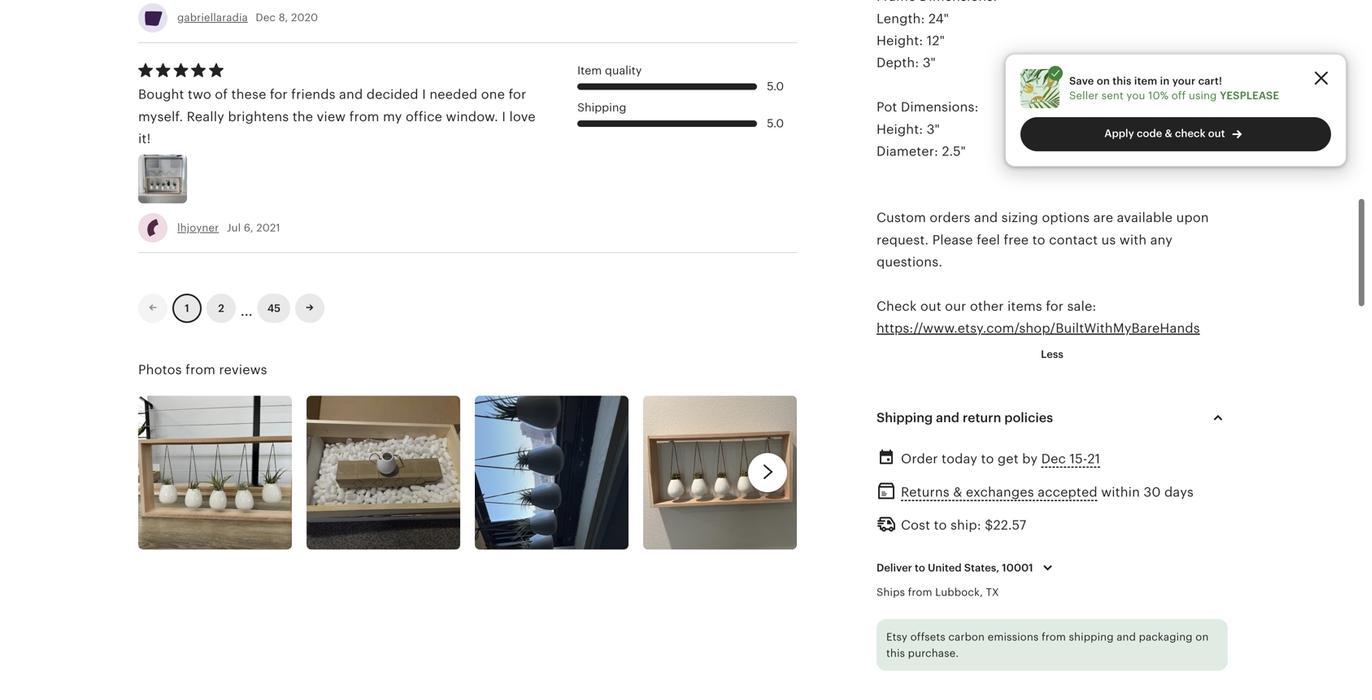 Task type: describe. For each thing, give the bounding box(es) containing it.
item quality
[[578, 64, 642, 77]]

reviews
[[219, 363, 267, 377]]

apply code & check out link
[[1021, 117, 1332, 151]]

2.5"
[[942, 144, 966, 159]]

15-
[[1070, 452, 1088, 466]]

apply
[[1105, 127, 1135, 140]]

to inside dropdown button
[[915, 562, 926, 574]]

and inside "etsy offsets carbon emissions from shipping and packaging on this purchase."
[[1117, 631, 1137, 643]]

two
[[188, 87, 211, 102]]

off
[[1172, 90, 1187, 102]]

save on this item in your cart! seller sent you 10% off using yesplease
[[1070, 75, 1280, 102]]

height: for length:
[[877, 33, 924, 48]]

$
[[985, 518, 994, 532]]

5.0 for item quality
[[767, 80, 784, 93]]

1 link
[[172, 294, 202, 323]]

check
[[877, 299, 917, 314]]

carbon
[[949, 631, 985, 643]]

myself.
[[138, 109, 183, 124]]

apply code & check out
[[1105, 127, 1226, 140]]

and inside dropdown button
[[936, 410, 960, 425]]

of
[[215, 87, 228, 102]]

…
[[241, 296, 253, 320]]

friends
[[291, 87, 336, 102]]

photos from reviews
[[138, 363, 267, 377]]

exchanges
[[966, 485, 1035, 500]]

10%
[[1149, 90, 1169, 102]]

check out our other items for sale: https://www.etsy.com/shop/builtwithmybarehands
[[877, 299, 1201, 336]]

cart!
[[1199, 75, 1223, 87]]

view details of this review photo by lhjoyner image
[[138, 155, 187, 204]]

check
[[1176, 127, 1206, 140]]

less button
[[1029, 339, 1076, 369]]

feel
[[977, 233, 1001, 247]]

5.0 for shipping
[[767, 117, 784, 130]]

lhjoyner jul 6, 2021
[[177, 222, 281, 234]]

days
[[1165, 485, 1194, 500]]

height: for pot
[[877, 122, 924, 137]]

these
[[232, 87, 266, 102]]

pot dimensions: height: 3" diameter: 2.5"
[[877, 100, 979, 159]]

1 horizontal spatial i
[[502, 109, 506, 124]]

dec 15-21 button
[[1042, 447, 1101, 471]]

the
[[293, 109, 313, 124]]

this inside "etsy offsets carbon emissions from shipping and packaging on this purchase."
[[887, 647, 906, 659]]

bought
[[138, 87, 184, 102]]

deliver
[[877, 562, 913, 574]]

etsy
[[887, 631, 908, 643]]

and inside bought two of these for friends and decided i needed one for myself. really brightens the view from my office window. i love it!
[[339, 87, 363, 102]]

bought two of these for friends and decided i needed one for myself. really brightens the view from my office window. i love it!
[[138, 87, 536, 146]]

office
[[406, 109, 443, 124]]

contact
[[1050, 233, 1098, 247]]

custom
[[877, 210, 927, 225]]

accepted
[[1038, 485, 1098, 500]]

lubbock,
[[936, 586, 984, 598]]

seller
[[1070, 90, 1099, 102]]

24"
[[929, 11, 949, 26]]

10001
[[1002, 562, 1034, 574]]

length: 24" height: 12" depth: 3"
[[877, 11, 949, 70]]

packaging
[[1139, 631, 1193, 643]]

view
[[317, 109, 346, 124]]

on inside save on this item in your cart! seller sent you 10% off using yesplease
[[1097, 75, 1111, 87]]

in
[[1161, 75, 1170, 87]]

to right 'cost' on the right
[[934, 518, 947, 532]]

please
[[933, 233, 974, 247]]

pot
[[877, 100, 898, 114]]

1 horizontal spatial dec
[[1042, 452, 1067, 466]]

0 horizontal spatial i
[[422, 87, 426, 102]]

return
[[963, 410, 1002, 425]]

1
[[185, 302, 189, 315]]

deliver to united states, 10001
[[877, 562, 1034, 574]]

returns & exchanges accepted within 30 days
[[901, 485, 1194, 500]]

emissions
[[988, 631, 1039, 643]]

purchase.
[[908, 647, 959, 659]]

quality
[[605, 64, 642, 77]]

2 link
[[207, 294, 236, 323]]

shipping and return policies button
[[862, 398, 1243, 437]]

tx
[[986, 586, 1000, 598]]

love
[[510, 109, 536, 124]]

for inside check out our other items for sale: https://www.etsy.com/shop/builtwithmybarehands
[[1046, 299, 1064, 314]]

from right ships
[[908, 586, 933, 598]]

us
[[1102, 233, 1117, 247]]

from inside "etsy offsets carbon emissions from shipping and packaging on this purchase."
[[1042, 631, 1067, 643]]

with
[[1120, 233, 1147, 247]]

gabriellaradia dec 8, 2020
[[177, 12, 318, 24]]

any
[[1151, 233, 1173, 247]]

1 horizontal spatial for
[[509, 87, 527, 102]]

returns
[[901, 485, 950, 500]]

item
[[578, 64, 602, 77]]

really
[[187, 109, 225, 124]]

policies
[[1005, 410, 1054, 425]]

sale:
[[1068, 299, 1097, 314]]

order today to get by dec 15-21
[[901, 452, 1101, 466]]



Task type: vqa. For each thing, say whether or not it's contained in the screenshot.
Ships
yes



Task type: locate. For each thing, give the bounding box(es) containing it.
1 vertical spatial out
[[921, 299, 942, 314]]

height: inside length: 24" height: 12" depth: 3"
[[877, 33, 924, 48]]

0 vertical spatial 5.0
[[767, 80, 784, 93]]

shipping inside dropdown button
[[877, 410, 933, 425]]

this down etsy
[[887, 647, 906, 659]]

needed
[[430, 87, 478, 102]]

shipping for shipping
[[578, 101, 627, 114]]

sent
[[1102, 90, 1124, 102]]

0 vertical spatial 3"
[[923, 56, 936, 70]]

on inside "etsy offsets carbon emissions from shipping and packaging on this purchase."
[[1196, 631, 1209, 643]]

5.0
[[767, 80, 784, 93], [767, 117, 784, 130]]

0 vertical spatial this
[[1113, 75, 1132, 87]]

questions.
[[877, 255, 943, 269]]

3" inside length: 24" height: 12" depth: 3"
[[923, 56, 936, 70]]

brightens
[[228, 109, 289, 124]]

options
[[1042, 210, 1090, 225]]

1 horizontal spatial on
[[1196, 631, 1209, 643]]

6,
[[244, 222, 254, 234]]

1 vertical spatial &
[[954, 485, 963, 500]]

height: up diameter:
[[877, 122, 924, 137]]

for left sale:
[[1046, 299, 1064, 314]]

upon
[[1177, 210, 1210, 225]]

2021
[[256, 222, 281, 234]]

get
[[998, 452, 1019, 466]]

cost to ship: $ 22.57
[[901, 518, 1027, 532]]

height: down the length:
[[877, 33, 924, 48]]

lhjoyner link
[[177, 222, 219, 234]]

on
[[1097, 75, 1111, 87], [1196, 631, 1209, 643]]

0 vertical spatial dec
[[256, 12, 276, 24]]

other
[[970, 299, 1004, 314]]

1 vertical spatial dec
[[1042, 452, 1067, 466]]

gabriellaradia
[[177, 12, 248, 24]]

1 height: from the top
[[877, 33, 924, 48]]

less
[[1042, 348, 1064, 360]]

custom orders and sizing options are available upon request. please feel free to contact us with any questions.
[[877, 210, 1210, 269]]

from inside bought two of these for friends and decided i needed one for myself. really brightens the view from my office window. i love it!
[[350, 109, 380, 124]]

3"
[[923, 56, 936, 70], [927, 122, 940, 137]]

0 horizontal spatial shipping
[[578, 101, 627, 114]]

https://www.etsy.com/shop/builtwithmybarehands link
[[877, 321, 1201, 336]]

save
[[1070, 75, 1095, 87]]

0 horizontal spatial this
[[887, 647, 906, 659]]

this inside save on this item in your cart! seller sent you 10% off using yesplease
[[1113, 75, 1132, 87]]

and right shipping
[[1117, 631, 1137, 643]]

0 vertical spatial height:
[[877, 33, 924, 48]]

jul
[[227, 222, 241, 234]]

diameter:
[[877, 144, 939, 159]]

22.57
[[994, 518, 1027, 532]]

dec left 8, at top left
[[256, 12, 276, 24]]

orders
[[930, 210, 971, 225]]

3" down dimensions:
[[927, 122, 940, 137]]

0 horizontal spatial dec
[[256, 12, 276, 24]]

i left love
[[502, 109, 506, 124]]

0 horizontal spatial for
[[270, 87, 288, 102]]

this up sent
[[1113, 75, 1132, 87]]

0 vertical spatial i
[[422, 87, 426, 102]]

item
[[1135, 75, 1158, 87]]

on up sent
[[1097, 75, 1111, 87]]

&
[[1165, 127, 1173, 140], [954, 485, 963, 500]]

are
[[1094, 210, 1114, 225]]

30
[[1144, 485, 1162, 500]]

for right 'these'
[[270, 87, 288, 102]]

for up love
[[509, 87, 527, 102]]

1 5.0 from the top
[[767, 80, 784, 93]]

1 horizontal spatial shipping
[[877, 410, 933, 425]]

2020
[[291, 12, 318, 24]]

45
[[267, 302, 281, 315]]

2 horizontal spatial for
[[1046, 299, 1064, 314]]

from left my
[[350, 109, 380, 124]]

you
[[1127, 90, 1146, 102]]

1 vertical spatial height:
[[877, 122, 924, 137]]

12"
[[927, 33, 945, 48]]

one
[[481, 87, 505, 102]]

out inside check out our other items for sale: https://www.etsy.com/shop/builtwithmybarehands
[[921, 299, 942, 314]]

3" down 12" on the top right of page
[[923, 56, 936, 70]]

shipping for shipping and return policies
[[877, 410, 933, 425]]

shipping
[[578, 101, 627, 114], [877, 410, 933, 425]]

1 horizontal spatial &
[[1165, 127, 1173, 140]]

2 5.0 from the top
[[767, 117, 784, 130]]

dec
[[256, 12, 276, 24], [1042, 452, 1067, 466]]

2
[[218, 302, 224, 315]]

height: inside pot dimensions: height: 3" diameter: 2.5"
[[877, 122, 924, 137]]

and inside "custom orders and sizing options are available upon request. please feel free to contact us with any questions."
[[975, 210, 998, 225]]

0 vertical spatial out
[[1209, 127, 1226, 140]]

1 vertical spatial on
[[1196, 631, 1209, 643]]

dimensions:
[[901, 100, 979, 114]]

to right free
[[1033, 233, 1046, 247]]

1 horizontal spatial this
[[1113, 75, 1132, 87]]

to
[[1033, 233, 1046, 247], [982, 452, 995, 466], [934, 518, 947, 532], [915, 562, 926, 574]]

by
[[1023, 452, 1038, 466]]

0 horizontal spatial out
[[921, 299, 942, 314]]

sizing
[[1002, 210, 1039, 225]]

and up the feel
[[975, 210, 998, 225]]

0 vertical spatial shipping
[[578, 101, 627, 114]]

shipping up order
[[877, 410, 933, 425]]

code
[[1137, 127, 1163, 140]]

depth:
[[877, 56, 920, 70]]

& right "returns"
[[954, 485, 963, 500]]

free
[[1004, 233, 1029, 247]]

ships
[[877, 586, 906, 598]]

request.
[[877, 233, 929, 247]]

window.
[[446, 109, 499, 124]]

from left shipping
[[1042, 631, 1067, 643]]

0 horizontal spatial on
[[1097, 75, 1111, 87]]

and left the return
[[936, 410, 960, 425]]

i up the office
[[422, 87, 426, 102]]

your
[[1173, 75, 1196, 87]]

out left our
[[921, 299, 942, 314]]

out right check
[[1209, 127, 1226, 140]]

our
[[946, 299, 967, 314]]

1 vertical spatial 5.0
[[767, 117, 784, 130]]

offsets
[[911, 631, 946, 643]]

& right code at the top of page
[[1165, 127, 1173, 140]]

to inside "custom orders and sizing options are available upon request. please feel free to contact us with any questions."
[[1033, 233, 1046, 247]]

to left united
[[915, 562, 926, 574]]

length:
[[877, 11, 925, 26]]

on right packaging
[[1196, 631, 1209, 643]]

dec right by
[[1042, 452, 1067, 466]]

0 vertical spatial &
[[1165, 127, 1173, 140]]

out
[[1209, 127, 1226, 140], [921, 299, 942, 314]]

1 vertical spatial this
[[887, 647, 906, 659]]

photos
[[138, 363, 182, 377]]

1 vertical spatial shipping
[[877, 410, 933, 425]]

to left get
[[982, 452, 995, 466]]

1 horizontal spatial out
[[1209, 127, 1226, 140]]

0 horizontal spatial &
[[954, 485, 963, 500]]

from right photos
[[186, 363, 216, 377]]

0 vertical spatial on
[[1097, 75, 1111, 87]]

order
[[901, 452, 939, 466]]

within
[[1102, 485, 1141, 500]]

shipping down 'item quality'
[[578, 101, 627, 114]]

3" inside pot dimensions: height: 3" diameter: 2.5"
[[927, 122, 940, 137]]

and up view
[[339, 87, 363, 102]]

it!
[[138, 131, 151, 146]]

2 height: from the top
[[877, 122, 924, 137]]

1 vertical spatial i
[[502, 109, 506, 124]]

united
[[928, 562, 962, 574]]

for
[[270, 87, 288, 102], [509, 87, 527, 102], [1046, 299, 1064, 314]]

shipping and return policies
[[877, 410, 1054, 425]]

1 vertical spatial 3"
[[927, 122, 940, 137]]

gabriellaradia link
[[177, 12, 248, 24]]

shipping
[[1069, 631, 1114, 643]]



